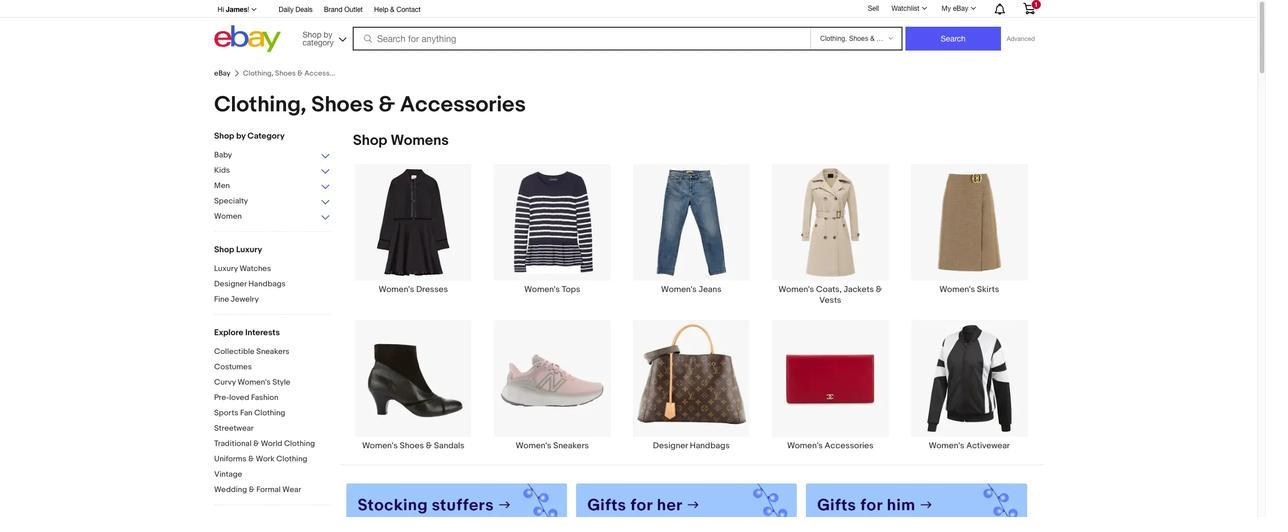 Task type: vqa. For each thing, say whether or not it's contained in the screenshot.
Cassius inside the Live at ComplexCon with Cassius Marsh x iamRetro
no



Task type: locate. For each thing, give the bounding box(es) containing it.
by left the category
[[236, 131, 246, 142]]

0 horizontal spatial designer handbags link
[[214, 279, 331, 290]]

1 vertical spatial shoes
[[400, 441, 424, 451]]

1 horizontal spatial ebay
[[953, 5, 969, 13]]

0 vertical spatial designer handbags link
[[214, 279, 331, 290]]

costumes link
[[214, 362, 331, 373]]

by down brand
[[324, 30, 332, 39]]

shop inside shop by category
[[303, 30, 322, 39]]

world
[[261, 439, 282, 449]]

None text field
[[346, 484, 567, 518]]

0 horizontal spatial accessories
[[400, 92, 526, 118]]

0 vertical spatial luxury
[[236, 245, 262, 255]]

clothing
[[254, 409, 285, 418], [284, 439, 315, 449], [276, 455, 307, 464]]

women's jeans link
[[622, 164, 761, 295]]

women's tops
[[524, 285, 581, 295]]

by for category
[[236, 131, 246, 142]]

none submit inside shop by category banner
[[906, 27, 1001, 51]]

ebay right the my at the right
[[953, 5, 969, 13]]

sandals
[[434, 441, 465, 451]]

men
[[214, 181, 230, 191]]

vests
[[820, 295, 842, 306]]

1 horizontal spatial designer handbags link
[[622, 320, 761, 451]]

&
[[390, 6, 395, 14], [379, 92, 395, 118], [876, 285, 882, 295], [253, 439, 259, 449], [426, 441, 432, 451], [248, 455, 254, 464], [249, 485, 255, 495]]

fine
[[214, 295, 229, 304]]

streetwear link
[[214, 424, 331, 435]]

coats,
[[816, 285, 842, 295]]

shop
[[303, 30, 322, 39], [214, 131, 234, 142], [353, 132, 387, 150], [214, 245, 234, 255]]

clothing right world
[[284, 439, 315, 449]]

women's for women's jeans
[[661, 285, 697, 295]]

luxury
[[236, 245, 262, 255], [214, 264, 238, 274]]

shoes for clothing,
[[311, 92, 374, 118]]

traditional
[[214, 439, 252, 449]]

0 horizontal spatial shoes
[[311, 92, 374, 118]]

0 vertical spatial by
[[324, 30, 332, 39]]

handbags
[[249, 279, 286, 289], [690, 441, 730, 451]]

sell
[[868, 4, 879, 12]]

shop by category
[[214, 131, 285, 142]]

wedding
[[214, 485, 247, 495]]

advanced link
[[1001, 27, 1041, 50]]

advanced
[[1007, 35, 1035, 42]]

& left formal
[[249, 485, 255, 495]]

help & contact link
[[374, 4, 421, 16]]

formal
[[256, 485, 281, 495]]

shop by category
[[303, 30, 334, 47]]

1 vertical spatial designer
[[653, 441, 688, 451]]

1 vertical spatial sneakers
[[553, 441, 589, 451]]

costumes
[[214, 362, 252, 372]]

shop by category banner
[[211, 0, 1044, 55]]

contact
[[397, 6, 421, 14]]

explore interests
[[214, 328, 280, 339]]

streetwear
[[214, 424, 254, 434]]

women's for women's skirts
[[940, 285, 975, 295]]

shoes inside shop womens main content
[[400, 441, 424, 451]]

shop by category button
[[298, 25, 349, 50]]

shoes
[[311, 92, 374, 118], [400, 441, 424, 451]]

1 horizontal spatial handbags
[[690, 441, 730, 451]]

None submit
[[906, 27, 1001, 51]]

shop down deals
[[303, 30, 322, 39]]

women's dresses link
[[344, 164, 483, 295]]

list containing women's dresses
[[339, 164, 1044, 465]]

women's coats, jackets & vests link
[[761, 164, 900, 306]]

pre-loved fashion link
[[214, 393, 331, 404]]

1 vertical spatial ebay
[[214, 69, 231, 78]]

clothing down pre-loved fashion link
[[254, 409, 285, 418]]

women's accessories link
[[761, 320, 900, 451]]

1 horizontal spatial accessories
[[825, 441, 874, 451]]

1 vertical spatial handbags
[[690, 441, 730, 451]]

1 vertical spatial luxury
[[214, 264, 238, 274]]

luxury down the shop luxury
[[214, 264, 238, 274]]

category
[[247, 131, 285, 142]]

0 horizontal spatial by
[[236, 131, 246, 142]]

shop for shop by category
[[303, 30, 322, 39]]

2 vertical spatial clothing
[[276, 455, 307, 464]]

sneakers inside the collectible sneakers costumes curvy women's style pre-loved fashion sports fan clothing streetwear traditional & world clothing uniforms & work clothing vintage wedding & formal wear
[[256, 347, 290, 357]]

& left sandals at the left of the page
[[426, 441, 432, 451]]

sneakers
[[256, 347, 290, 357], [553, 441, 589, 451]]

fashion
[[251, 393, 279, 403]]

account navigation
[[211, 0, 1044, 18]]

sports
[[214, 409, 238, 418]]

tops
[[562, 285, 581, 295]]

shop womens
[[353, 132, 449, 150]]

& inside account navigation
[[390, 6, 395, 14]]

sneakers inside women's sneakers link
[[553, 441, 589, 451]]

0 horizontal spatial designer
[[214, 279, 247, 289]]

ebay
[[953, 5, 969, 13], [214, 69, 231, 78]]

& right jackets
[[876, 285, 882, 295]]

0 horizontal spatial handbags
[[249, 279, 286, 289]]

handbags inside luxury watches designer handbags fine jewelry
[[249, 279, 286, 289]]

1 horizontal spatial designer
[[653, 441, 688, 451]]

ebay up clothing,
[[214, 69, 231, 78]]

shop up baby
[[214, 131, 234, 142]]

1 vertical spatial by
[[236, 131, 246, 142]]

my ebay
[[942, 5, 969, 13]]

women's for women's shoes & sandals
[[362, 441, 398, 451]]

1 horizontal spatial shoes
[[400, 441, 424, 451]]

luxury inside luxury watches designer handbags fine jewelry
[[214, 264, 238, 274]]

women's activewear
[[929, 441, 1010, 451]]

brand outlet link
[[324, 4, 363, 16]]

clothing, shoes & accessories
[[214, 92, 526, 118]]

shop for shop womens
[[353, 132, 387, 150]]

by for category
[[324, 30, 332, 39]]

None text field
[[576, 484, 797, 518], [806, 484, 1027, 518], [576, 484, 797, 518]]

women's
[[379, 285, 414, 295], [524, 285, 560, 295], [661, 285, 697, 295], [779, 285, 814, 295], [940, 285, 975, 295], [238, 378, 271, 387], [362, 441, 398, 451], [516, 441, 552, 451], [787, 441, 823, 451], [929, 441, 965, 451]]

uniforms & work clothing link
[[214, 455, 331, 465]]

baby
[[214, 150, 232, 160]]

0 vertical spatial clothing
[[254, 409, 285, 418]]

by inside shop by category
[[324, 30, 332, 39]]

uniforms
[[214, 455, 247, 464]]

women button
[[214, 212, 331, 222]]

0 vertical spatial handbags
[[249, 279, 286, 289]]

collectible sneakers costumes curvy women's style pre-loved fashion sports fan clothing streetwear traditional & world clothing uniforms & work clothing vintage wedding & formal wear
[[214, 347, 315, 495]]

1
[[1035, 1, 1038, 8]]

curvy
[[214, 378, 236, 387]]

0 vertical spatial shoes
[[311, 92, 374, 118]]

women's inside "link"
[[379, 285, 414, 295]]

women's for women's dresses
[[379, 285, 414, 295]]

0 vertical spatial designer
[[214, 279, 247, 289]]

women's shoes & sandals
[[362, 441, 465, 451]]

watchlist
[[892, 5, 920, 13]]

list
[[339, 164, 1044, 465]]

1 horizontal spatial by
[[324, 30, 332, 39]]

women's jeans
[[661, 285, 722, 295]]

by
[[324, 30, 332, 39], [236, 131, 246, 142]]

0 horizontal spatial ebay
[[214, 69, 231, 78]]

clothing down traditional & world clothing link
[[276, 455, 307, 464]]

0 horizontal spatial sneakers
[[256, 347, 290, 357]]

shop down 'women' at the left of page
[[214, 245, 234, 255]]

watchlist link
[[886, 2, 932, 15]]

0 vertical spatial ebay
[[953, 5, 969, 13]]

0 vertical spatial sneakers
[[256, 347, 290, 357]]

women's inside "women's coats, jackets & vests"
[[779, 285, 814, 295]]

luxury up watches
[[236, 245, 262, 255]]

1 vertical spatial accessories
[[825, 441, 874, 451]]

daily
[[279, 6, 294, 14]]

designer inside shop womens main content
[[653, 441, 688, 451]]

& left world
[[253, 439, 259, 449]]

shop down clothing, shoes & accessories
[[353, 132, 387, 150]]

shop inside main content
[[353, 132, 387, 150]]

shop womens main content
[[339, 132, 1044, 518]]

shop for shop by category
[[214, 131, 234, 142]]

designer
[[214, 279, 247, 289], [653, 441, 688, 451]]

& left "work"
[[248, 455, 254, 464]]

1 horizontal spatial sneakers
[[553, 441, 589, 451]]

& right help
[[390, 6, 395, 14]]



Task type: describe. For each thing, give the bounding box(es) containing it.
none text field gifts for him
[[806, 484, 1027, 518]]

luxury watches designer handbags fine jewelry
[[214, 264, 286, 304]]

Search for anything text field
[[354, 28, 808, 49]]

deals
[[296, 6, 313, 14]]

women's inside the collectible sneakers costumes curvy women's style pre-loved fashion sports fan clothing streetwear traditional & world clothing uniforms & work clothing vintage wedding & formal wear
[[238, 378, 271, 387]]

loved
[[229, 393, 249, 403]]

womens
[[391, 132, 449, 150]]

specialty
[[214, 196, 248, 206]]

baby kids men specialty women
[[214, 150, 248, 221]]

luxury watches link
[[214, 264, 331, 275]]

help
[[374, 6, 388, 14]]

brand outlet
[[324, 6, 363, 14]]

specialty button
[[214, 196, 331, 207]]

sneakers for women's
[[553, 441, 589, 451]]

collectible
[[214, 347, 255, 357]]

my ebay link
[[936, 2, 981, 15]]

dresses
[[416, 285, 448, 295]]

women's coats, jackets & vests
[[779, 285, 882, 306]]

vintage link
[[214, 470, 331, 481]]

kids
[[214, 166, 230, 175]]

women's activewear link
[[900, 320, 1039, 451]]

daily deals link
[[279, 4, 313, 16]]

women's dresses
[[379, 285, 448, 295]]

james
[[226, 5, 247, 14]]

women's accessories
[[787, 441, 874, 451]]

1 vertical spatial designer handbags link
[[622, 320, 761, 451]]

women's shoes & sandals link
[[344, 320, 483, 451]]

brand
[[324, 6, 343, 14]]

activewear
[[967, 441, 1010, 451]]

help & contact
[[374, 6, 421, 14]]

jackets
[[844, 285, 874, 295]]

!
[[247, 6, 249, 14]]

men button
[[214, 181, 331, 192]]

daily deals
[[279, 6, 313, 14]]

none text field inside shop womens main content
[[346, 484, 567, 518]]

wear
[[283, 485, 301, 495]]

women's skirts link
[[900, 164, 1039, 295]]

women's tops link
[[483, 164, 622, 295]]

accessories inside shop womens main content
[[825, 441, 874, 451]]

jeans
[[699, 285, 722, 295]]

women's for women's coats, jackets & vests
[[779, 285, 814, 295]]

women's for women's accessories
[[787, 441, 823, 451]]

kids button
[[214, 166, 331, 176]]

women's for women's tops
[[524, 285, 560, 295]]

shop for shop luxury
[[214, 245, 234, 255]]

category
[[303, 38, 334, 47]]

watches
[[240, 264, 271, 274]]

handbags inside shop womens main content
[[690, 441, 730, 451]]

women's for women's sneakers
[[516, 441, 552, 451]]

designer handbags
[[653, 441, 730, 451]]

clothing,
[[214, 92, 307, 118]]

jewelry
[[231, 295, 259, 304]]

& inside "women's coats, jackets & vests"
[[876, 285, 882, 295]]

sneakers for collectible
[[256, 347, 290, 357]]

collectible sneakers link
[[214, 347, 331, 358]]

shop luxury
[[214, 245, 262, 255]]

vintage
[[214, 470, 242, 480]]

outlet
[[344, 6, 363, 14]]

0 vertical spatial accessories
[[400, 92, 526, 118]]

work
[[256, 455, 275, 464]]

wedding & formal wear link
[[214, 485, 331, 496]]

hi james !
[[218, 5, 249, 14]]

designer inside luxury watches designer handbags fine jewelry
[[214, 279, 247, 289]]

traditional & world clothing link
[[214, 439, 331, 450]]

baby button
[[214, 150, 331, 161]]

explore
[[214, 328, 244, 339]]

fan
[[240, 409, 253, 418]]

sports fan clothing link
[[214, 409, 331, 419]]

women
[[214, 212, 242, 221]]

interests
[[245, 328, 280, 339]]

women's for women's activewear
[[929, 441, 965, 451]]

my
[[942, 5, 951, 13]]

gifts for him image
[[806, 484, 1027, 518]]

style
[[272, 378, 291, 387]]

ebay inside account navigation
[[953, 5, 969, 13]]

1 vertical spatial clothing
[[284, 439, 315, 449]]

women's sneakers link
[[483, 320, 622, 451]]

sell link
[[863, 4, 884, 12]]

shoes for women's
[[400, 441, 424, 451]]

1 link
[[1016, 0, 1042, 16]]

& up shop womens
[[379, 92, 395, 118]]

hi
[[218, 6, 224, 14]]

women's sneakers
[[516, 441, 589, 451]]

ebay link
[[214, 69, 231, 78]]

women's skirts
[[940, 285, 1000, 295]]

skirts
[[977, 285, 1000, 295]]

curvy women's style link
[[214, 378, 331, 389]]

fine jewelry link
[[214, 295, 331, 306]]

pre-
[[214, 393, 229, 403]]



